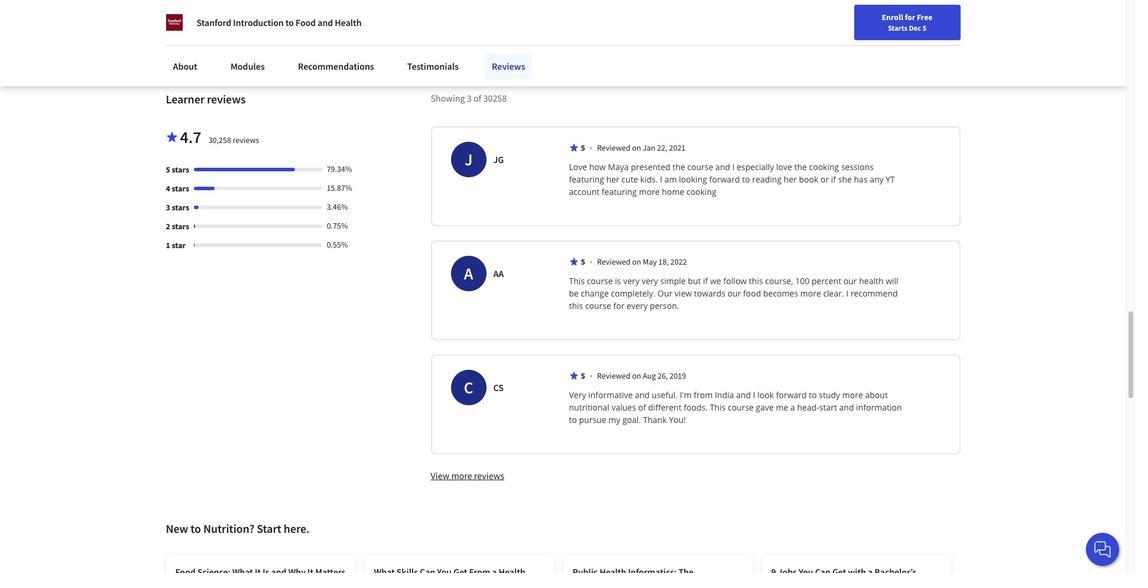Task type: locate. For each thing, give the bounding box(es) containing it.
for
[[905, 12, 915, 22], [613, 301, 625, 312]]

yt
[[886, 174, 895, 185]]

1 reviewed from the top
[[597, 143, 630, 153]]

5 for j
[[581, 143, 585, 153]]

0 vertical spatial forward
[[709, 174, 740, 185]]

stars for 2 stars
[[172, 221, 189, 232]]

our
[[658, 288, 672, 299]]

forward right looking
[[709, 174, 740, 185]]

our down follow
[[728, 288, 741, 299]]

cooking up or
[[809, 162, 839, 173]]

about
[[173, 60, 197, 72]]

gave
[[756, 402, 774, 413]]

stanford university image
[[166, 14, 182, 31]]

forward up a
[[776, 390, 807, 401]]

more right view
[[451, 470, 472, 482]]

stars up 2 stars
[[172, 202, 189, 213]]

1 vertical spatial this
[[710, 402, 726, 413]]

new
[[166, 522, 188, 536]]

1 vertical spatial 3
[[166, 202, 170, 213]]

26,
[[658, 371, 668, 382]]

every
[[627, 301, 648, 312]]

more down kids.
[[639, 186, 660, 198]]

stars right 2
[[172, 221, 189, 232]]

1 horizontal spatial this
[[749, 276, 763, 287]]

1 vertical spatial on
[[632, 257, 641, 267]]

1 horizontal spatial very
[[642, 276, 658, 287]]

more down 100
[[800, 288, 821, 299]]

i left especially
[[732, 162, 735, 173]]

be
[[569, 288, 579, 299]]

1 horizontal spatial for
[[905, 12, 915, 22]]

to up head-
[[809, 390, 817, 401]]

view
[[431, 470, 449, 482]]

view more reviews link
[[431, 470, 504, 483]]

1 stars from the top
[[172, 165, 189, 175]]

modules
[[231, 60, 265, 72]]

learner reviews
[[166, 92, 246, 107]]

0 vertical spatial reviews
[[207, 92, 246, 107]]

testimonials link
[[400, 53, 466, 79]]

for inside the enroll for free starts dec 5
[[905, 12, 915, 22]]

reviews
[[492, 60, 525, 72]]

reviewed up maya
[[597, 143, 630, 153]]

our
[[843, 276, 857, 287], [728, 288, 741, 299]]

course up looking
[[687, 162, 713, 173]]

for left every
[[613, 301, 625, 312]]

79.34%
[[327, 164, 352, 175]]

i left the look
[[753, 390, 755, 401]]

reviews
[[207, 92, 246, 107], [233, 135, 259, 146], [474, 470, 504, 482]]

18,
[[659, 257, 669, 267]]

2 the from the left
[[794, 162, 807, 173]]

chat with us image
[[1093, 540, 1112, 559]]

0 horizontal spatial for
[[613, 301, 625, 312]]

3 stars from the top
[[172, 202, 189, 213]]

cs
[[493, 382, 504, 394]]

dec
[[909, 23, 921, 33]]

enroll for free starts dec 5
[[882, 12, 933, 33]]

2 stars from the top
[[172, 183, 189, 194]]

3 on from the top
[[632, 371, 641, 382]]

and left especially
[[715, 162, 730, 173]]

cute
[[622, 174, 638, 185]]

to down especially
[[742, 174, 750, 185]]

1 horizontal spatial of
[[638, 402, 646, 413]]

jan
[[643, 143, 655, 153]]

stanford
[[197, 17, 231, 28]]

course inside very informative and useful. i'm from india and i look forward to study more about nutritional values of different foods. this course gave me a head-start and information to pursue my goal. thank you!
[[728, 402, 754, 413]]

values
[[612, 402, 636, 413]]

of left 30258
[[474, 92, 481, 104]]

3
[[467, 92, 472, 104], [166, 202, 170, 213]]

featuring down cute
[[602, 186, 637, 198]]

featuring
[[569, 174, 604, 185], [602, 186, 637, 198]]

looking
[[679, 174, 707, 185]]

5
[[922, 23, 926, 33], [581, 143, 585, 153], [166, 165, 170, 175], [581, 257, 585, 267], [581, 371, 585, 382]]

if left the we
[[703, 276, 708, 287]]

1 horizontal spatial forward
[[776, 390, 807, 401]]

this down be
[[569, 301, 583, 312]]

3 down 4
[[166, 202, 170, 213]]

i right 'clear.'
[[846, 288, 849, 299]]

1 her from the left
[[606, 174, 619, 185]]

stars right 4
[[172, 183, 189, 194]]

cooking
[[809, 162, 839, 173], [686, 186, 716, 198]]

to
[[285, 17, 294, 28], [742, 174, 750, 185], [809, 390, 817, 401], [569, 415, 577, 426], [191, 522, 201, 536]]

2 stars
[[166, 221, 189, 232]]

1 vertical spatial this
[[569, 301, 583, 312]]

person.
[[650, 301, 679, 312]]

informative
[[588, 390, 633, 401]]

health
[[335, 17, 362, 28]]

0 horizontal spatial the
[[672, 162, 685, 173]]

and inside love how maya presented the course and i especially love the cooking sessions featuring her cute kids. i am looking forward to reading her book or if she has any yt account featuring more home cooking
[[715, 162, 730, 173]]

the up 'book'
[[794, 162, 807, 173]]

5 up the change
[[581, 257, 585, 267]]

5 up 4
[[166, 165, 170, 175]]

shopping cart: 1 item image
[[850, 9, 872, 28]]

0 horizontal spatial this
[[569, 276, 585, 287]]

1 vertical spatial cooking
[[686, 186, 716, 198]]

on left aug
[[632, 371, 641, 382]]

pursue
[[579, 415, 606, 426]]

100
[[795, 276, 810, 287]]

this inside very informative and useful. i'm from india and i look forward to study more about nutritional values of different foods. this course gave me a head-start and information to pursue my goal. thank you!
[[710, 402, 726, 413]]

this up the food
[[749, 276, 763, 287]]

our up 'clear.'
[[843, 276, 857, 287]]

None search field
[[169, 7, 452, 31]]

reviews down modules
[[207, 92, 246, 107]]

0 horizontal spatial this
[[569, 301, 583, 312]]

head-
[[797, 402, 819, 413]]

useful.
[[652, 390, 678, 401]]

1 vertical spatial for
[[613, 301, 625, 312]]

course down india
[[728, 402, 754, 413]]

reviews right "30,258"
[[233, 135, 259, 146]]

jg
[[493, 154, 504, 166]]

1 horizontal spatial our
[[843, 276, 857, 287]]

1 vertical spatial if
[[703, 276, 708, 287]]

5 up love
[[581, 143, 585, 153]]

0 horizontal spatial forward
[[709, 174, 740, 185]]

2019
[[670, 371, 686, 382]]

from
[[694, 390, 713, 401]]

if right or
[[831, 174, 836, 185]]

india
[[715, 390, 734, 401]]

0 horizontal spatial if
[[703, 276, 708, 287]]

course
[[687, 162, 713, 173], [587, 276, 613, 287], [585, 301, 611, 312], [728, 402, 754, 413]]

is
[[615, 276, 621, 287]]

0 horizontal spatial very
[[623, 276, 640, 287]]

love
[[776, 162, 792, 173]]

on for a
[[632, 257, 641, 267]]

i inside very informative and useful. i'm from india and i look forward to study more about nutritional values of different foods. this course gave me a head-start and information to pursue my goal. thank you!
[[753, 390, 755, 401]]

start
[[257, 522, 281, 536]]

1 horizontal spatial cooking
[[809, 162, 839, 173]]

view more reviews
[[431, 470, 504, 482]]

course inside love how maya presented the course and i especially love the cooking sessions featuring her cute kids. i am looking forward to reading her book or if she has any yt account featuring more home cooking
[[687, 162, 713, 173]]

featuring up account
[[569, 174, 604, 185]]

2 reviewed from the top
[[597, 257, 630, 267]]

2 vertical spatial reviewed
[[597, 371, 630, 382]]

1 horizontal spatial 3
[[467, 92, 472, 104]]

2 vertical spatial reviews
[[474, 470, 504, 482]]

this course is very very simple but if we follow this course, 100 percent our health will be change completely. our view towards our food becomes more clear. i recommend this course for every person.
[[569, 276, 901, 312]]

her down maya
[[606, 174, 619, 185]]

0 vertical spatial this
[[569, 276, 585, 287]]

food
[[743, 288, 761, 299]]

love how maya presented the course and i especially love the cooking sessions featuring her cute kids. i am looking forward to reading her book or if she has any yt account featuring more home cooking
[[569, 162, 897, 198]]

2 vertical spatial on
[[632, 371, 641, 382]]

4 stars
[[166, 183, 189, 194]]

of up goal.
[[638, 402, 646, 413]]

stars up 4 stars on the top
[[172, 165, 189, 175]]

modules link
[[223, 53, 272, 79]]

1 vertical spatial our
[[728, 288, 741, 299]]

cooking down looking
[[686, 186, 716, 198]]

of inside very informative and useful. i'm from india and i look forward to study more about nutritional values of different foods. this course gave me a head-start and information to pursue my goal. thank you!
[[638, 402, 646, 413]]

how
[[589, 162, 606, 173]]

home
[[662, 186, 684, 198]]

0 horizontal spatial 3
[[166, 202, 170, 213]]

2 her from the left
[[784, 174, 797, 185]]

5 up very
[[581, 371, 585, 382]]

learner
[[166, 92, 205, 107]]

stars
[[172, 165, 189, 175], [172, 183, 189, 194], [172, 202, 189, 213], [172, 221, 189, 232]]

more inside this course is very very simple but if we follow this course, 100 percent our health will be change completely. our view towards our food becomes more clear. i recommend this course for every person.
[[800, 288, 821, 299]]

0 vertical spatial our
[[843, 276, 857, 287]]

this
[[569, 276, 585, 287], [710, 402, 726, 413]]

but
[[688, 276, 701, 287]]

0 vertical spatial on
[[632, 143, 641, 153]]

1 vertical spatial of
[[638, 402, 646, 413]]

this up be
[[569, 276, 585, 287]]

reviewed up is
[[597, 257, 630, 267]]

0.55%
[[327, 240, 348, 250]]

follow
[[723, 276, 747, 287]]

aug
[[643, 371, 656, 382]]

showing
[[431, 92, 465, 104]]

on left may at the right top of the page
[[632, 257, 641, 267]]

1 horizontal spatial her
[[784, 174, 797, 185]]

3.46%
[[327, 202, 348, 212]]

3 right 'showing'
[[467, 92, 472, 104]]

if inside love how maya presented the course and i especially love the cooking sessions featuring her cute kids. i am looking forward to reading her book or if she has any yt account featuring more home cooking
[[831, 174, 836, 185]]

and right food
[[318, 17, 333, 28]]

her
[[606, 174, 619, 185], [784, 174, 797, 185]]

on for j
[[632, 143, 641, 153]]

1 vertical spatial forward
[[776, 390, 807, 401]]

this down india
[[710, 402, 726, 413]]

if
[[831, 174, 836, 185], [703, 276, 708, 287]]

1 very from the left
[[623, 276, 640, 287]]

5 right dec
[[922, 23, 926, 33]]

4 stars from the top
[[172, 221, 189, 232]]

her down love
[[784, 174, 797, 185]]

1 vertical spatial reviews
[[233, 135, 259, 146]]

very up 'completely.'
[[623, 276, 640, 287]]

reviewed up informative
[[597, 371, 630, 382]]

1 on from the top
[[632, 143, 641, 153]]

2 on from the top
[[632, 257, 641, 267]]

0 vertical spatial if
[[831, 174, 836, 185]]

on left jan
[[632, 143, 641, 153]]

1 horizontal spatial if
[[831, 174, 836, 185]]

0 vertical spatial 3
[[467, 92, 472, 104]]

1 vertical spatial featuring
[[602, 186, 637, 198]]

0 vertical spatial this
[[749, 276, 763, 287]]

for up dec
[[905, 12, 915, 22]]

0 vertical spatial reviewed
[[597, 143, 630, 153]]

very down may at the right top of the page
[[642, 276, 658, 287]]

0 vertical spatial for
[[905, 12, 915, 22]]

0 horizontal spatial of
[[474, 92, 481, 104]]

the up am
[[672, 162, 685, 173]]

reviews right view
[[474, 470, 504, 482]]

more right study
[[842, 390, 863, 401]]

5 inside the enroll for free starts dec 5
[[922, 23, 926, 33]]

reviewed on may 18, 2022
[[597, 257, 687, 267]]

reviewed on aug 26, 2019
[[597, 371, 686, 382]]

food
[[296, 17, 316, 28]]

stars for 5 stars
[[172, 165, 189, 175]]

3 reviewed from the top
[[597, 371, 630, 382]]

1 horizontal spatial this
[[710, 402, 726, 413]]

to inside love how maya presented the course and i especially love the cooking sessions featuring her cute kids. i am looking forward to reading her book or if she has any yt account featuring more home cooking
[[742, 174, 750, 185]]

1 horizontal spatial the
[[794, 162, 807, 173]]

0 horizontal spatial her
[[606, 174, 619, 185]]

1 star
[[166, 240, 186, 251]]

1 vertical spatial reviewed
[[597, 257, 630, 267]]



Task type: describe. For each thing, give the bounding box(es) containing it.
1 the from the left
[[672, 162, 685, 173]]

to right 'new'
[[191, 522, 201, 536]]

change
[[581, 288, 609, 299]]

new to nutrition? start here.
[[166, 522, 310, 536]]

starts
[[888, 23, 907, 33]]

view
[[675, 288, 692, 299]]

book
[[799, 174, 818, 185]]

and right start
[[839, 402, 854, 413]]

reviewed on jan 22, 2021
[[597, 143, 686, 153]]

j
[[464, 149, 473, 170]]

me
[[776, 402, 788, 413]]

4
[[166, 183, 170, 194]]

she
[[838, 174, 852, 185]]

towards
[[694, 288, 725, 299]]

sessions
[[841, 162, 874, 173]]

stars for 3 stars
[[172, 202, 189, 213]]

introduction
[[233, 17, 284, 28]]

3 stars
[[166, 202, 189, 213]]

clear.
[[823, 288, 844, 299]]

becomes
[[763, 288, 798, 299]]

english button
[[878, 0, 949, 38]]

0 vertical spatial cooking
[[809, 162, 839, 173]]

thank
[[643, 415, 667, 426]]

am
[[665, 174, 677, 185]]

2021
[[669, 143, 686, 153]]

aa
[[493, 268, 504, 280]]

30,258
[[208, 135, 231, 146]]

course up the change
[[587, 276, 613, 287]]

stars for 4 stars
[[172, 183, 189, 194]]

any
[[870, 174, 884, 185]]

i left am
[[660, 174, 662, 185]]

presented
[[631, 162, 670, 173]]

forward inside love how maya presented the course and i especially love the cooking sessions featuring her cute kids. i am looking forward to reading her book or if she has any yt account featuring more home cooking
[[709, 174, 740, 185]]

showing 3 of 30258
[[431, 92, 507, 104]]

2 very from the left
[[642, 276, 658, 287]]

2022
[[670, 257, 687, 267]]

0 horizontal spatial our
[[728, 288, 741, 299]]

15.87%
[[327, 183, 352, 194]]

if inside this course is very very simple but if we follow this course, 100 percent our health will be change completely. our view towards our food becomes more clear. i recommend this course for every person.
[[703, 276, 708, 287]]

reviewed for a
[[597, 257, 630, 267]]

recommendations link
[[291, 53, 381, 79]]

study
[[819, 390, 840, 401]]

i'm
[[680, 390, 692, 401]]

reviewed for c
[[597, 371, 630, 382]]

reviews for learner reviews
[[207, 92, 246, 107]]

free
[[917, 12, 933, 22]]

or
[[821, 174, 829, 185]]

i inside this course is very very simple but if we follow this course, 100 percent our health will be change completely. our view towards our food becomes more clear. i recommend this course for every person.
[[846, 288, 849, 299]]

0.75%
[[327, 221, 348, 231]]

reviewed for j
[[597, 143, 630, 153]]

1
[[166, 240, 170, 251]]

you!
[[669, 415, 686, 426]]

reading
[[752, 174, 782, 185]]

goal.
[[622, 415, 641, 426]]

for inside this course is very very simple but if we follow this course, 100 percent our health will be change completely. our view towards our food becomes more clear. i recommend this course for every person.
[[613, 301, 625, 312]]

this inside this course is very very simple but if we follow this course, 100 percent our health will be change completely. our view towards our food becomes more clear. i recommend this course for every person.
[[569, 276, 585, 287]]

very informative and useful. i'm from india and i look forward to study more about nutritional values of different foods. this course gave me a head-start and information to pursue my goal. thank you!
[[569, 390, 904, 426]]

english
[[899, 13, 928, 25]]

about link
[[166, 53, 204, 79]]

love
[[569, 162, 587, 173]]

forward inside very informative and useful. i'm from india and i look forward to study more about nutritional values of different foods. this course gave me a head-start and information to pursue my goal. thank you!
[[776, 390, 807, 401]]

course down the change
[[585, 301, 611, 312]]

completely.
[[611, 288, 655, 299]]

here.
[[284, 522, 310, 536]]

health
[[859, 276, 884, 287]]

5 for c
[[581, 371, 585, 382]]

to left food
[[285, 17, 294, 28]]

5 stars
[[166, 165, 189, 175]]

and down reviewed on aug 26, 2019
[[635, 390, 650, 401]]

testimonials
[[407, 60, 459, 72]]

4.7
[[180, 127, 201, 148]]

course,
[[765, 276, 793, 287]]

stanford introduction to food and health
[[197, 17, 362, 28]]

0 vertical spatial featuring
[[569, 174, 604, 185]]

percent
[[812, 276, 841, 287]]

2
[[166, 221, 170, 232]]

reviews for 30,258 reviews
[[233, 135, 259, 146]]

about
[[865, 390, 888, 401]]

look
[[757, 390, 774, 401]]

on for c
[[632, 371, 641, 382]]

30,258 reviews
[[208, 135, 259, 146]]

star
[[172, 240, 186, 251]]

enroll
[[882, 12, 903, 22]]

nutritional
[[569, 402, 609, 413]]

maya
[[608, 162, 629, 173]]

information
[[856, 402, 902, 413]]

has
[[854, 174, 868, 185]]

more inside love how maya presented the course and i especially love the cooking sessions featuring her cute kids. i am looking forward to reading her book or if she has any yt account featuring more home cooking
[[639, 186, 660, 198]]

30258
[[483, 92, 507, 104]]

very
[[569, 390, 586, 401]]

22,
[[657, 143, 667, 153]]

especially
[[737, 162, 774, 173]]

and right india
[[736, 390, 751, 401]]

more inside very informative and useful. i'm from india and i look forward to study more about nutritional values of different foods. this course gave me a head-start and information to pursue my goal. thank you!
[[842, 390, 863, 401]]

simple
[[660, 276, 686, 287]]

0 vertical spatial of
[[474, 92, 481, 104]]

0 horizontal spatial cooking
[[686, 186, 716, 198]]

to left pursue
[[569, 415, 577, 426]]

a
[[464, 263, 473, 285]]

foods.
[[684, 402, 708, 413]]

more inside view more reviews link
[[451, 470, 472, 482]]

5 for a
[[581, 257, 585, 267]]

account
[[569, 186, 600, 198]]

will
[[886, 276, 898, 287]]



Task type: vqa. For each thing, say whether or not it's contained in the screenshot.
E-book AI for Enterprise: Building an AI Strategy to Delight Customers
no



